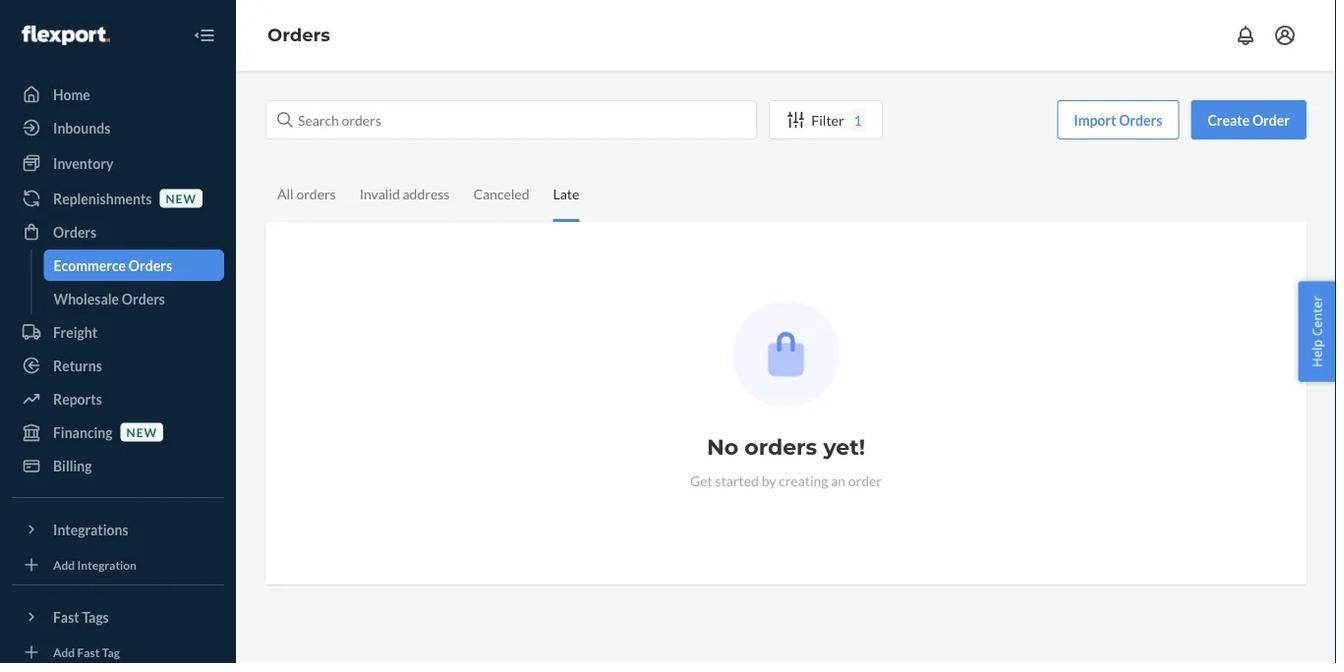 Task type: describe. For each thing, give the bounding box(es) containing it.
help
[[1308, 340, 1326, 368]]

financing
[[53, 424, 113, 441]]

tags
[[82, 609, 109, 626]]

close navigation image
[[193, 24, 216, 47]]

invalid
[[360, 185, 400, 202]]

search image
[[277, 112, 293, 128]]

yet!
[[824, 434, 866, 461]]

wholesale orders
[[54, 291, 165, 307]]

orders for import orders
[[1119, 112, 1163, 128]]

billing link
[[12, 450, 224, 482]]

order
[[849, 473, 882, 489]]

home link
[[12, 79, 224, 110]]

by
[[762, 473, 776, 489]]

no orders yet!
[[707, 434, 866, 461]]

create
[[1208, 112, 1250, 128]]

late
[[553, 185, 580, 202]]

reports link
[[12, 384, 224, 415]]

add for add integration
[[53, 558, 75, 572]]

freight
[[53, 324, 97, 341]]

center
[[1308, 296, 1326, 337]]

add fast tag link
[[12, 641, 224, 664]]

no
[[707, 434, 739, 461]]

Search orders text field
[[266, 100, 757, 140]]

ecommerce orders
[[54, 257, 172, 274]]

fast tags
[[53, 609, 109, 626]]

import orders button
[[1058, 100, 1180, 140]]

address
[[403, 185, 450, 202]]

tag
[[102, 646, 120, 660]]

import
[[1074, 112, 1117, 128]]

add integration link
[[12, 554, 224, 577]]

fast inside "link"
[[77, 646, 100, 660]]

integrations
[[53, 522, 128, 538]]

import orders
[[1074, 112, 1163, 128]]

1 vertical spatial orders link
[[12, 216, 224, 248]]

empty list image
[[733, 301, 840, 408]]

new for replenishments
[[166, 191, 197, 205]]

inbounds
[[53, 119, 110, 136]]

order
[[1253, 112, 1290, 128]]

open notifications image
[[1234, 24, 1258, 47]]

orders up ecommerce at top
[[53, 224, 97, 240]]

reports
[[53, 391, 102, 408]]

returns link
[[12, 350, 224, 382]]

fast tags button
[[12, 602, 224, 633]]

help center
[[1308, 296, 1326, 368]]

home
[[53, 86, 90, 103]]

flexport logo image
[[22, 26, 110, 45]]



Task type: locate. For each thing, give the bounding box(es) containing it.
add for add fast tag
[[53, 646, 75, 660]]

orders up 'get started by creating an order'
[[745, 434, 818, 461]]

orders down ecommerce orders link
[[122, 291, 165, 307]]

all orders
[[277, 185, 336, 202]]

inventory
[[53, 155, 113, 172]]

1 horizontal spatial orders
[[745, 434, 818, 461]]

freight link
[[12, 317, 224, 348]]

orders right the import
[[1119, 112, 1163, 128]]

orders for no
[[745, 434, 818, 461]]

new
[[166, 191, 197, 205], [126, 425, 157, 440]]

wholesale
[[54, 291, 119, 307]]

0 vertical spatial fast
[[53, 609, 79, 626]]

orders for ecommerce orders
[[129, 257, 172, 274]]

orders
[[268, 24, 330, 46], [1119, 112, 1163, 128], [53, 224, 97, 240], [129, 257, 172, 274], [122, 291, 165, 307]]

new down the inventory link on the top
[[166, 191, 197, 205]]

orders link up ecommerce orders
[[12, 216, 224, 248]]

replenishments
[[53, 190, 152, 207]]

inbounds link
[[12, 112, 224, 144]]

1 horizontal spatial new
[[166, 191, 197, 205]]

returns
[[53, 358, 102, 374]]

fast left tag
[[77, 646, 100, 660]]

orders link up search image
[[268, 24, 330, 46]]

1 vertical spatial new
[[126, 425, 157, 440]]

create order
[[1208, 112, 1290, 128]]

2 add from the top
[[53, 646, 75, 660]]

started
[[715, 473, 759, 489]]

0 horizontal spatial new
[[126, 425, 157, 440]]

1 vertical spatial fast
[[77, 646, 100, 660]]

orders
[[296, 185, 336, 202], [745, 434, 818, 461]]

1 add from the top
[[53, 558, 75, 572]]

an
[[831, 473, 846, 489]]

invalid address
[[360, 185, 450, 202]]

fast left tags
[[53, 609, 79, 626]]

1 vertical spatial orders
[[745, 434, 818, 461]]

ecommerce orders link
[[44, 250, 224, 281]]

billing
[[53, 458, 92, 475]]

filter 1
[[812, 112, 862, 128]]

1
[[854, 112, 862, 128]]

add left integration
[[53, 558, 75, 572]]

fast
[[53, 609, 79, 626], [77, 646, 100, 660]]

orders up search image
[[268, 24, 330, 46]]

inventory link
[[12, 148, 224, 179]]

add inside "link"
[[53, 646, 75, 660]]

orders inside button
[[1119, 112, 1163, 128]]

integration
[[77, 558, 137, 572]]

canceled
[[473, 185, 530, 202]]

orders right all
[[296, 185, 336, 202]]

1 horizontal spatial orders link
[[268, 24, 330, 46]]

wholesale orders link
[[44, 283, 224, 315]]

0 horizontal spatial orders link
[[12, 216, 224, 248]]

create order link
[[1191, 100, 1307, 140]]

get
[[690, 473, 713, 489]]

orders for all
[[296, 185, 336, 202]]

0 vertical spatial add
[[53, 558, 75, 572]]

add integration
[[53, 558, 137, 572]]

0 vertical spatial new
[[166, 191, 197, 205]]

0 vertical spatial orders link
[[268, 24, 330, 46]]

1 vertical spatial add
[[53, 646, 75, 660]]

new for financing
[[126, 425, 157, 440]]

help center button
[[1299, 281, 1337, 382]]

new down reports link
[[126, 425, 157, 440]]

add fast tag
[[53, 646, 120, 660]]

orders link
[[268, 24, 330, 46], [12, 216, 224, 248]]

creating
[[779, 473, 829, 489]]

orders for wholesale orders
[[122, 291, 165, 307]]

orders up wholesale orders link at the top left of page
[[129, 257, 172, 274]]

get started by creating an order
[[690, 473, 882, 489]]

0 vertical spatial orders
[[296, 185, 336, 202]]

fast inside dropdown button
[[53, 609, 79, 626]]

add inside 'link'
[[53, 558, 75, 572]]

filter
[[812, 112, 844, 128]]

0 horizontal spatial orders
[[296, 185, 336, 202]]

integrations button
[[12, 514, 224, 546]]

add
[[53, 558, 75, 572], [53, 646, 75, 660]]

add down the fast tags
[[53, 646, 75, 660]]

all
[[277, 185, 294, 202]]

ecommerce
[[54, 257, 126, 274]]

open account menu image
[[1274, 24, 1297, 47]]



Task type: vqa. For each thing, say whether or not it's contained in the screenshot.
the Tell us about your business.
no



